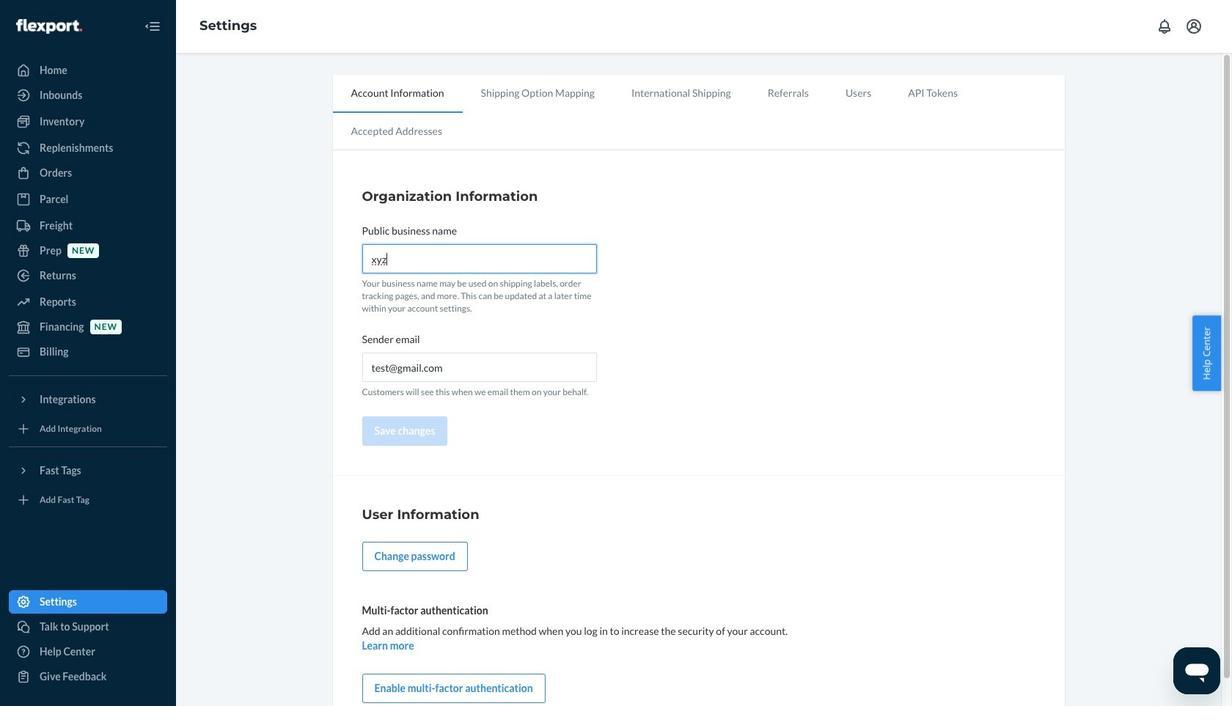 Task type: describe. For each thing, give the bounding box(es) containing it.
open notifications image
[[1156, 18, 1174, 35]]

Email address email field
[[362, 353, 597, 382]]

close navigation image
[[144, 18, 161, 35]]

Business name text field
[[362, 244, 597, 274]]



Task type: vqa. For each thing, say whether or not it's contained in the screenshot.
TAB LIST
yes



Task type: locate. For each thing, give the bounding box(es) containing it.
tab
[[333, 75, 463, 113], [463, 75, 613, 111], [613, 75, 749, 111], [749, 75, 827, 111], [827, 75, 890, 111], [890, 75, 976, 111], [333, 113, 461, 150]]

flexport logo image
[[16, 19, 82, 34]]

open account menu image
[[1185, 18, 1203, 35]]

tab list
[[333, 75, 1065, 150]]



